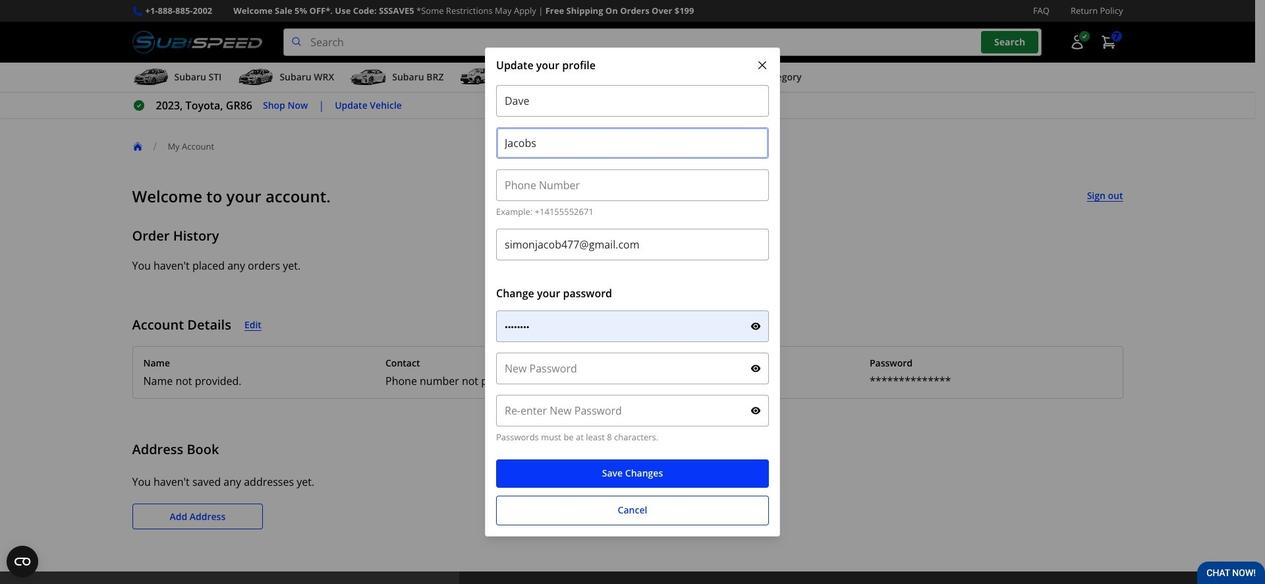 Task type: locate. For each thing, give the bounding box(es) containing it.
search input field
[[284, 28, 1042, 56]]

Last Name text field
[[496, 127, 769, 159]]

toggle password visibility image down toggle password visibility image
[[751, 406, 761, 416]]

1 vertical spatial toggle password visibility image
[[751, 406, 761, 416]]

Re-enter New Password password field
[[496, 395, 769, 427]]

toggle password visibility image for current password password field
[[751, 321, 761, 332]]

2 toggle password visibility image from the top
[[751, 406, 761, 416]]

Current Password password field
[[496, 311, 769, 342]]

1 toggle password visibility image from the top
[[751, 321, 761, 332]]

toggle password visibility image up toggle password visibility image
[[751, 321, 761, 332]]

close popup image
[[756, 59, 769, 72]]

0 vertical spatial toggle password visibility image
[[751, 321, 761, 332]]

toggle password visibility image
[[751, 321, 761, 332], [751, 406, 761, 416]]



Task type: vqa. For each thing, say whether or not it's contained in the screenshot.
a subaru WRX Thumbnail Image at the left of the page
no



Task type: describe. For each thing, give the bounding box(es) containing it.
open widget image
[[7, 546, 38, 578]]

toggle password visibility image for re-enter new password password field
[[751, 406, 761, 416]]

New Password password field
[[496, 353, 769, 385]]

toggle password visibility image
[[751, 363, 761, 374]]

Email Address text field
[[496, 229, 769, 261]]

Phone field
[[496, 170, 769, 201]]

First name text field
[[496, 85, 769, 117]]



